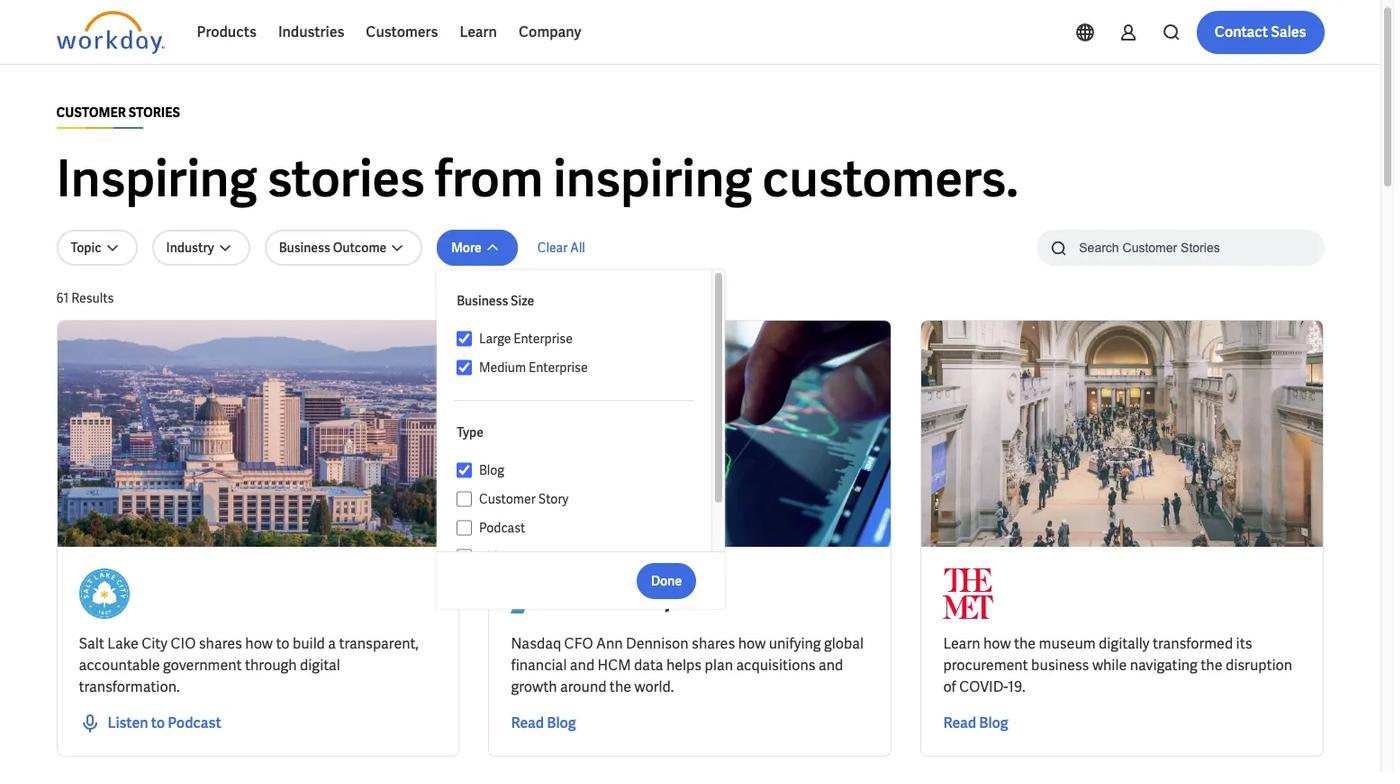 Task type: vqa. For each thing, say whether or not it's contained in the screenshot.
WHO SUCCEEDS WITH US on the bottom
no



Task type: locate. For each thing, give the bounding box(es) containing it.
2 read blog link from the left
[[944, 713, 1009, 734]]

business inside business outcome button
[[279, 240, 331, 256]]

build
[[293, 634, 325, 653]]

1 horizontal spatial learn
[[944, 634, 981, 653]]

large
[[479, 331, 511, 347]]

and down global
[[819, 656, 844, 675]]

1 horizontal spatial read
[[944, 714, 977, 732]]

unifying
[[769, 634, 821, 653]]

inspiring
[[56, 146, 257, 212]]

global
[[824, 634, 864, 653]]

read blog down growth
[[511, 714, 576, 732]]

digital
[[300, 656, 340, 675]]

0 vertical spatial learn
[[460, 23, 497, 41]]

1 horizontal spatial blog
[[547, 714, 576, 732]]

0 horizontal spatial blog
[[479, 462, 505, 478]]

helps
[[667, 656, 702, 675]]

2 read blog from the left
[[944, 714, 1009, 732]]

business
[[279, 240, 331, 256], [457, 293, 508, 309]]

learn for learn
[[460, 23, 497, 41]]

read blog down 'covid-' on the right
[[944, 714, 1009, 732]]

products
[[197, 23, 257, 41]]

0 horizontal spatial read
[[511, 714, 544, 732]]

0 horizontal spatial the
[[610, 678, 632, 696]]

0 horizontal spatial read blog link
[[511, 713, 576, 734]]

topic button
[[56, 230, 137, 266]]

to up through
[[276, 634, 290, 653]]

of
[[944, 678, 957, 696]]

0 horizontal spatial shares
[[199, 634, 242, 653]]

1 read from the left
[[511, 714, 544, 732]]

learn left company
[[460, 23, 497, 41]]

0 vertical spatial enterprise
[[514, 331, 573, 347]]

blog for nasdaq cfo ann dennison shares how unifying global financial and hcm data helps plan acquisitions and growth around the world.
[[547, 714, 576, 732]]

company
[[519, 23, 582, 41]]

1 vertical spatial business
[[457, 293, 508, 309]]

None checkbox
[[457, 331, 472, 347], [457, 359, 472, 376], [457, 520, 472, 536], [457, 549, 472, 565], [457, 331, 472, 347], [457, 359, 472, 376], [457, 520, 472, 536], [457, 549, 472, 565]]

0 horizontal spatial how
[[245, 634, 273, 653]]

read blog link for nasdaq cfo ann dennison shares how unifying global financial and hcm data helps plan acquisitions and growth around the world.
[[511, 713, 576, 734]]

0 horizontal spatial to
[[151, 714, 165, 732]]

read blog for nasdaq cfo ann dennison shares how unifying global financial and hcm data helps plan acquisitions and growth around the world.
[[511, 714, 576, 732]]

1 vertical spatial learn
[[944, 634, 981, 653]]

2 horizontal spatial how
[[984, 634, 1011, 653]]

how inside 'salt lake city cio shares how to build a transparent, accountable government through digital transformation.'
[[245, 634, 273, 653]]

1 vertical spatial podcast
[[168, 714, 221, 732]]

nasdaq
[[511, 634, 561, 653]]

enterprise
[[514, 331, 573, 347], [529, 359, 588, 376]]

0 horizontal spatial and
[[570, 656, 595, 675]]

learn up procurement
[[944, 634, 981, 653]]

1 horizontal spatial podcast
[[479, 520, 526, 536]]

the inside 'nasdaq cfo ann dennison shares how unifying global financial and hcm data helps plan acquisitions and growth around the world.'
[[610, 678, 632, 696]]

3 how from the left
[[984, 634, 1011, 653]]

results
[[71, 290, 114, 306]]

the up business
[[1014, 634, 1036, 653]]

1 vertical spatial to
[[151, 714, 165, 732]]

procurement
[[944, 656, 1029, 675]]

blog
[[479, 462, 505, 478], [547, 714, 576, 732], [980, 714, 1009, 732]]

2 and from the left
[[819, 656, 844, 675]]

blog down 'covid-' on the right
[[980, 714, 1009, 732]]

customer story link
[[472, 488, 695, 510]]

1 how from the left
[[245, 634, 273, 653]]

data
[[634, 656, 664, 675]]

medium enterprise
[[479, 359, 588, 376]]

business
[[1032, 656, 1090, 675]]

financial
[[511, 656, 567, 675]]

1 horizontal spatial shares
[[692, 634, 735, 653]]

story
[[539, 491, 569, 507]]

0 horizontal spatial business
[[279, 240, 331, 256]]

1 vertical spatial enterprise
[[529, 359, 588, 376]]

read down growth
[[511, 714, 544, 732]]

video
[[479, 549, 512, 565]]

the down transformed
[[1201, 656, 1223, 675]]

topic
[[71, 240, 101, 256]]

1 horizontal spatial how
[[739, 634, 766, 653]]

contact
[[1215, 23, 1269, 41]]

2 horizontal spatial the
[[1201, 656, 1223, 675]]

how up procurement
[[984, 634, 1011, 653]]

0 vertical spatial the
[[1014, 634, 1036, 653]]

how for to
[[245, 634, 273, 653]]

read blog
[[511, 714, 576, 732], [944, 714, 1009, 732]]

read blog link for learn how the museum digitally transformed its procurement business while navigating the disruption of covid-19.
[[944, 713, 1009, 734]]

1 read blog from the left
[[511, 714, 576, 732]]

shares up government
[[199, 634, 242, 653]]

business outcome
[[279, 240, 387, 256]]

shares up plan in the bottom of the page
[[692, 634, 735, 653]]

2 vertical spatial the
[[610, 678, 632, 696]]

nasdaq image
[[511, 568, 670, 619]]

transparent,
[[339, 634, 419, 653]]

learn how the museum digitally transformed its procurement business while navigating the disruption of covid-19.
[[944, 634, 1293, 696]]

0 vertical spatial business
[[279, 240, 331, 256]]

blog link
[[472, 459, 695, 481]]

1 horizontal spatial read blog
[[944, 714, 1009, 732]]

stories
[[128, 105, 180, 121]]

read down of
[[944, 714, 977, 732]]

to inside 'salt lake city cio shares how to build a transparent, accountable government through digital transformation.'
[[276, 634, 290, 653]]

the down hcm
[[610, 678, 632, 696]]

industry
[[166, 240, 214, 256]]

salt
[[79, 634, 104, 653]]

sales
[[1271, 23, 1307, 41]]

learn inside learn how the museum digitally transformed its procurement business while navigating the disruption of covid-19.
[[944, 634, 981, 653]]

2 how from the left
[[739, 634, 766, 653]]

industries button
[[267, 11, 355, 54]]

1 horizontal spatial read blog link
[[944, 713, 1009, 734]]

its
[[1237, 634, 1253, 653]]

listen to podcast link
[[79, 713, 221, 734]]

0 vertical spatial podcast
[[479, 520, 526, 536]]

1 horizontal spatial and
[[819, 656, 844, 675]]

customer story
[[479, 491, 569, 507]]

how inside 'nasdaq cfo ann dennison shares how unifying global financial and hcm data helps plan acquisitions and growth around the world.'
[[739, 634, 766, 653]]

the
[[1014, 634, 1036, 653], [1201, 656, 1223, 675], [610, 678, 632, 696]]

1 shares from the left
[[199, 634, 242, 653]]

and up around
[[570, 656, 595, 675]]

to right listen
[[151, 714, 165, 732]]

0 horizontal spatial learn
[[460, 23, 497, 41]]

enterprise inside "link"
[[514, 331, 573, 347]]

enterprise down large enterprise "link"
[[529, 359, 588, 376]]

disruption
[[1226, 656, 1293, 675]]

blog down around
[[547, 714, 576, 732]]

1 horizontal spatial business
[[457, 293, 508, 309]]

1 horizontal spatial to
[[276, 634, 290, 653]]

industry button
[[152, 230, 250, 266]]

business up large
[[457, 293, 508, 309]]

shares inside 'salt lake city cio shares how to build a transparent, accountable government through digital transformation.'
[[199, 634, 242, 653]]

acquisitions
[[736, 656, 816, 675]]

2 read from the left
[[944, 714, 977, 732]]

0 vertical spatial to
[[276, 634, 290, 653]]

1 vertical spatial the
[[1201, 656, 1223, 675]]

learn inside dropdown button
[[460, 23, 497, 41]]

read blog link down 'covid-' on the right
[[944, 713, 1009, 734]]

podcast down customer at bottom left
[[479, 520, 526, 536]]

how for unifying
[[739, 634, 766, 653]]

shares inside 'nasdaq cfo ann dennison shares how unifying global financial and hcm data helps plan acquisitions and growth around the world.'
[[692, 634, 735, 653]]

read blog for learn how the museum digitally transformed its procurement business while navigating the disruption of covid-19.
[[944, 714, 1009, 732]]

read
[[511, 714, 544, 732], [944, 714, 977, 732]]

2 horizontal spatial blog
[[980, 714, 1009, 732]]

cio
[[171, 634, 196, 653]]

contact sales
[[1215, 23, 1307, 41]]

blog up customer at bottom left
[[479, 462, 505, 478]]

how up acquisitions
[[739, 634, 766, 653]]

how up through
[[245, 634, 273, 653]]

learn for learn how the museum digitally transformed its procurement business while navigating the disruption of covid-19.
[[944, 634, 981, 653]]

medium enterprise link
[[472, 357, 695, 378]]

1 read blog link from the left
[[511, 713, 576, 734]]

while
[[1093, 656, 1127, 675]]

clear
[[538, 240, 568, 256]]

0 horizontal spatial read blog
[[511, 714, 576, 732]]

2 shares from the left
[[692, 634, 735, 653]]

all
[[571, 240, 585, 256]]

shares
[[199, 634, 242, 653], [692, 634, 735, 653]]

business left outcome
[[279, 240, 331, 256]]

read blog link down growth
[[511, 713, 576, 734]]

salt lake city corporation image
[[79, 568, 129, 619]]

0 horizontal spatial podcast
[[168, 714, 221, 732]]

and
[[570, 656, 595, 675], [819, 656, 844, 675]]

industries
[[278, 23, 344, 41]]

None checkbox
[[457, 462, 472, 478], [457, 491, 472, 507], [457, 462, 472, 478], [457, 491, 472, 507]]

city
[[142, 634, 168, 653]]

read blog link
[[511, 713, 576, 734], [944, 713, 1009, 734]]

podcast down government
[[168, 714, 221, 732]]

company button
[[508, 11, 592, 54]]

1 and from the left
[[570, 656, 595, 675]]

salt lake city cio shares how to build a transparent, accountable government through digital transformation.
[[79, 634, 419, 696]]

government
[[163, 656, 242, 675]]

enterprise up medium enterprise
[[514, 331, 573, 347]]



Task type: describe. For each thing, give the bounding box(es) containing it.
done
[[651, 573, 682, 589]]

business for business outcome
[[279, 240, 331, 256]]

accountable
[[79, 656, 160, 675]]

read for learn how the museum digitally transformed its procurement business while navigating the disruption of covid-19.
[[944, 714, 977, 732]]

transformation.
[[79, 678, 180, 696]]

world.
[[635, 678, 674, 696]]

customers button
[[355, 11, 449, 54]]

transformed
[[1153, 634, 1234, 653]]

shares for through
[[199, 634, 242, 653]]

clear all
[[538, 240, 585, 256]]

how inside learn how the museum digitally transformed its procurement business while navigating the disruption of covid-19.
[[984, 634, 1011, 653]]

customer
[[479, 491, 536, 507]]

business outcome button
[[265, 230, 423, 266]]

more
[[452, 240, 482, 256]]

shares for helps
[[692, 634, 735, 653]]

Search Customer Stories text field
[[1069, 232, 1290, 263]]

large enterprise link
[[472, 328, 695, 350]]

metropolitan museum of art image
[[944, 568, 994, 619]]

read for nasdaq cfo ann dennison shares how unifying global financial and hcm data helps plan acquisitions and growth around the world.
[[511, 714, 544, 732]]

plan
[[705, 656, 733, 675]]

podcast inside podcast "link"
[[479, 520, 526, 536]]

from
[[435, 146, 543, 212]]

business for business size
[[457, 293, 508, 309]]

size
[[511, 293, 534, 309]]

listen to podcast
[[108, 714, 221, 732]]

61 results
[[56, 290, 114, 306]]

type
[[457, 424, 484, 441]]

video link
[[472, 546, 695, 568]]

digitally
[[1099, 634, 1150, 653]]

enterprise for medium enterprise
[[529, 359, 588, 376]]

clear all button
[[532, 230, 591, 266]]

outcome
[[333, 240, 387, 256]]

museum
[[1039, 634, 1096, 653]]

cfo
[[564, 634, 593, 653]]

navigating
[[1130, 656, 1198, 675]]

hcm
[[598, 656, 631, 675]]

blog for learn how the museum digitally transformed its procurement business while navigating the disruption of covid-19.
[[980, 714, 1009, 732]]

61
[[56, 290, 69, 306]]

more button
[[437, 230, 518, 266]]

enterprise for large enterprise
[[514, 331, 573, 347]]

19.
[[1008, 678, 1026, 696]]

learn button
[[449, 11, 508, 54]]

inspiring stories from inspiring customers.
[[56, 146, 1019, 212]]

nasdaq cfo ann dennison shares how unifying global financial and hcm data helps plan acquisitions and growth around the world.
[[511, 634, 864, 696]]

customer
[[56, 105, 126, 121]]

ann
[[596, 634, 623, 653]]

through
[[245, 656, 297, 675]]

medium
[[479, 359, 526, 376]]

growth
[[511, 678, 557, 696]]

lake
[[107, 634, 139, 653]]

customers.
[[763, 146, 1019, 212]]

products button
[[186, 11, 267, 54]]

stories
[[267, 146, 425, 212]]

business size
[[457, 293, 534, 309]]

listen
[[108, 714, 148, 732]]

customers
[[366, 23, 438, 41]]

covid-
[[960, 678, 1008, 696]]

dennison
[[626, 634, 689, 653]]

around
[[560, 678, 607, 696]]

large enterprise
[[479, 331, 573, 347]]

done button
[[637, 563, 697, 599]]

customer stories
[[56, 105, 180, 121]]

podcast link
[[472, 517, 695, 539]]

contact sales link
[[1197, 11, 1325, 54]]

podcast inside the listen to podcast link
[[168, 714, 221, 732]]

1 horizontal spatial the
[[1014, 634, 1036, 653]]

a
[[328, 634, 336, 653]]

go to the homepage image
[[56, 11, 164, 54]]

inspiring
[[553, 146, 753, 212]]



